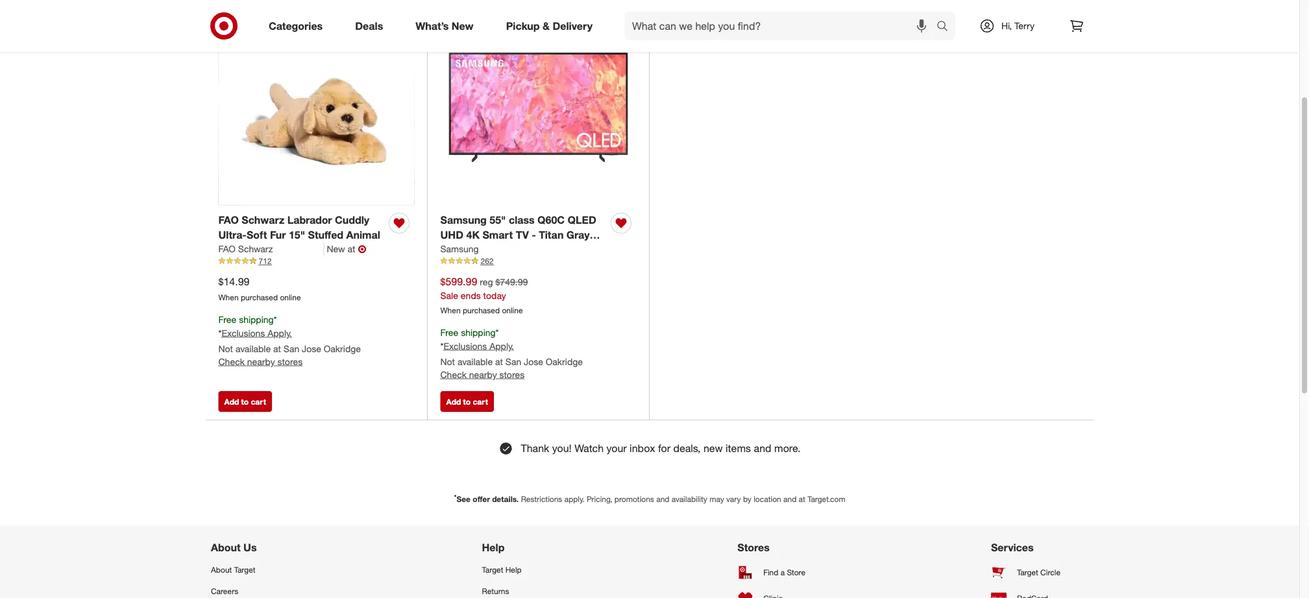 Task type: vqa. For each thing, say whether or not it's contained in the screenshot.
What's New
yes



Task type: describe. For each thing, give the bounding box(es) containing it.
* down $14.99
[[218, 328, 222, 339]]

apply. for smart
[[490, 341, 514, 352]]

your
[[607, 443, 627, 455]]

add to cart button for samsung 55" class q60c qled uhd 4k smart tv - titan gray (qn55q60c)
[[440, 392, 494, 413]]

promotions
[[615, 495, 654, 505]]

samsung 55" class q60c qled uhd 4k smart tv - titan gray (qn55q60c) link
[[440, 213, 606, 257]]

soft
[[247, 229, 267, 242]]

add to cart for samsung 55" class q60c qled uhd 4k smart tv - titan gray (qn55q60c)
[[446, 397, 488, 407]]

circle
[[1041, 568, 1061, 578]]

watch
[[575, 443, 604, 455]]

restrictions
[[521, 495, 562, 505]]

us
[[243, 542, 257, 554]]

online inside the $14.99 when purchased online
[[280, 293, 301, 303]]

add for samsung 55" class q60c qled uhd 4k smart tv - titan gray (qn55q60c)
[[446, 397, 461, 407]]

262
[[481, 257, 494, 266]]

when inside $599.99 reg $749.99 sale ends today when purchased online
[[440, 306, 461, 316]]

262 link
[[440, 256, 636, 267]]

target.com
[[808, 495, 846, 505]]

about target link
[[211, 560, 309, 581]]

new
[[704, 443, 723, 455]]

check for samsung 55" class q60c qled uhd 4k smart tv - titan gray (qn55q60c)
[[440, 369, 467, 381]]

about for about us
[[211, 542, 241, 554]]

tv
[[516, 229, 529, 242]]

shipping for 4k
[[461, 327, 496, 339]]

check for fao schwarz labrador cuddly ultra-soft fur 15" stuffed animal
[[218, 356, 245, 368]]

(qn55q60c)
[[440, 244, 501, 257]]

cuddly
[[335, 214, 369, 227]]

availability
[[672, 495, 707, 505]]

find
[[764, 568, 779, 578]]

new at ¬
[[327, 243, 366, 256]]

ends
[[461, 290, 481, 302]]

categories link
[[258, 12, 339, 40]]

fao schwarz link
[[218, 243, 324, 256]]

vary
[[726, 495, 741, 505]]

gray
[[567, 229, 590, 242]]

oakridge for fao schwarz labrador cuddly ultra-soft fur 15" stuffed animal
[[324, 343, 361, 355]]

uhd
[[440, 229, 464, 242]]

pickup & delivery link
[[495, 12, 609, 40]]

stores for 15"
[[278, 356, 303, 368]]

you!
[[552, 443, 572, 455]]

exclusions for samsung 55" class q60c qled uhd 4k smart tv - titan gray (qn55q60c)
[[444, 341, 487, 352]]

find a store
[[764, 568, 806, 578]]

jose for stuffed
[[302, 343, 321, 355]]

q60c
[[538, 214, 565, 227]]

712
[[259, 257, 272, 266]]

hi,
[[1002, 20, 1012, 31]]

location
[[754, 495, 781, 505]]

for
[[658, 443, 671, 455]]

* see offer details. restrictions apply. pricing, promotions and availability may vary by location and at target.com
[[454, 493, 846, 505]]

exclusions apply. link for fao schwarz labrador cuddly ultra-soft fur 15" stuffed animal
[[222, 328, 292, 339]]

add for fao schwarz labrador cuddly ultra-soft fur 15" stuffed animal
[[224, 397, 239, 407]]

offer
[[473, 495, 490, 505]]

4k
[[466, 229, 480, 242]]

store
[[787, 568, 806, 578]]

search
[[931, 21, 962, 33]]

purchased inside $599.99 reg $749.99 sale ends today when purchased online
[[463, 306, 500, 316]]

what's
[[416, 20, 449, 32]]

oakridge for samsung 55" class q60c qled uhd 4k smart tv - titan gray (qn55q60c)
[[546, 356, 583, 368]]

samsung for samsung
[[440, 244, 479, 255]]

$14.99 when purchased online
[[218, 276, 301, 303]]

apply. for 15"
[[268, 328, 292, 339]]

$14.99
[[218, 276, 250, 289]]

cart for samsung 55" class q60c qled uhd 4k smart tv - titan gray (qn55q60c)
[[473, 397, 488, 407]]

sale
[[440, 290, 458, 302]]

stores
[[738, 542, 770, 554]]

* inside * see offer details. restrictions apply. pricing, promotions and availability may vary by location and at target.com
[[454, 493, 457, 501]]

categories
[[269, 20, 323, 32]]

check nearby stores button for samsung 55" class q60c qled uhd 4k smart tv - titan gray (qn55q60c)
[[440, 369, 525, 382]]

see
[[457, 495, 471, 505]]

about target
[[211, 566, 255, 576]]

careers
[[211, 587, 238, 597]]

items
[[726, 443, 751, 455]]

15"
[[289, 229, 305, 242]]

fur
[[270, 229, 286, 242]]

target for target help
[[482, 566, 503, 576]]

$599.99
[[440, 276, 477, 289]]

careers link
[[211, 581, 309, 598]]

free shipping * * exclusions apply. not available at san jose oakridge check nearby stores for smart
[[440, 327, 583, 381]]

-
[[532, 229, 536, 242]]

target circle
[[1017, 568, 1061, 578]]

712 link
[[218, 256, 414, 267]]

add to cart button for fao schwarz labrador cuddly ultra-soft fur 15" stuffed animal
[[218, 392, 272, 413]]

0 horizontal spatial target
[[234, 566, 255, 576]]

new inside new at ¬
[[327, 244, 345, 255]]

deals,
[[673, 443, 701, 455]]

jose for tv
[[524, 356, 543, 368]]

titan
[[539, 229, 564, 242]]

by
[[743, 495, 752, 505]]



Task type: locate. For each thing, give the bounding box(es) containing it.
1 horizontal spatial free
[[440, 327, 458, 339]]

0 horizontal spatial nearby
[[247, 356, 275, 368]]

available
[[236, 343, 271, 355], [458, 356, 493, 368]]

1 horizontal spatial available
[[458, 356, 493, 368]]

san for 15"
[[284, 343, 299, 355]]

0 horizontal spatial and
[[656, 495, 670, 505]]

0 horizontal spatial exclusions
[[222, 328, 265, 339]]

deals link
[[344, 12, 399, 40]]

1 horizontal spatial check nearby stores button
[[440, 369, 525, 382]]

2 horizontal spatial target
[[1017, 568, 1038, 578]]

to for fao schwarz labrador cuddly ultra-soft fur 15" stuffed animal
[[241, 397, 249, 407]]

1 vertical spatial shipping
[[461, 327, 496, 339]]

when inside the $14.99 when purchased online
[[218, 293, 239, 303]]

at inside new at ¬
[[348, 244, 355, 255]]

about inside about target link
[[211, 566, 232, 576]]

1 samsung from the top
[[440, 214, 487, 227]]

exclusions for fao schwarz labrador cuddly ultra-soft fur 15" stuffed animal
[[222, 328, 265, 339]]

what's new
[[416, 20, 474, 32]]

cart for fao schwarz labrador cuddly ultra-soft fur 15" stuffed animal
[[251, 397, 266, 407]]

exclusions apply. link for samsung 55" class q60c qled uhd 4k smart tv - titan gray (qn55q60c)
[[444, 341, 514, 352]]

new right what's
[[452, 20, 474, 32]]

2 add to cart from the left
[[446, 397, 488, 407]]

free down $14.99
[[218, 314, 236, 326]]

$599.99 reg $749.99 sale ends today when purchased online
[[440, 276, 528, 316]]

and
[[754, 443, 772, 455], [656, 495, 670, 505], [784, 495, 797, 505]]

available for fao schwarz labrador cuddly ultra-soft fur 15" stuffed animal
[[236, 343, 271, 355]]

add to cart for fao schwarz labrador cuddly ultra-soft fur 15" stuffed animal
[[224, 397, 266, 407]]

1 vertical spatial free
[[440, 327, 458, 339]]

samsung link
[[440, 243, 479, 256]]

1 horizontal spatial oakridge
[[546, 356, 583, 368]]

1 vertical spatial fao
[[218, 244, 236, 255]]

free for samsung 55" class q60c qled uhd 4k smart tv - titan gray (qn55q60c)
[[440, 327, 458, 339]]

1 vertical spatial schwarz
[[238, 244, 273, 255]]

1 vertical spatial about
[[211, 566, 232, 576]]

add to cart
[[224, 397, 266, 407], [446, 397, 488, 407]]

0 horizontal spatial check
[[218, 356, 245, 368]]

2 about from the top
[[211, 566, 232, 576]]

2 to from the left
[[463, 397, 471, 407]]

animal
[[346, 229, 380, 242]]

1 fao from the top
[[218, 214, 239, 227]]

1 horizontal spatial help
[[506, 566, 522, 576]]

* down sale
[[440, 341, 444, 352]]

stores for smart
[[500, 369, 525, 381]]

0 vertical spatial nearby
[[247, 356, 275, 368]]

check
[[218, 356, 245, 368], [440, 369, 467, 381]]

1 horizontal spatial shipping
[[461, 327, 496, 339]]

1 horizontal spatial and
[[754, 443, 772, 455]]

inbox
[[630, 443, 655, 455]]

details.
[[492, 495, 519, 505]]

may
[[710, 495, 724, 505]]

to for samsung 55" class q60c qled uhd 4k smart tv - titan gray (qn55q60c)
[[463, 397, 471, 407]]

schwarz for fao schwarz
[[238, 244, 273, 255]]

labrador
[[287, 214, 332, 227]]

0 horizontal spatial oakridge
[[324, 343, 361, 355]]

What can we help you find? suggestions appear below search field
[[624, 12, 940, 40]]

1 horizontal spatial exclusions
[[444, 341, 487, 352]]

shipping for fur
[[239, 314, 274, 326]]

nearby for samsung 55" class q60c qled uhd 4k smart tv - titan gray (qn55q60c)
[[469, 369, 497, 381]]

0 horizontal spatial purchased
[[241, 293, 278, 303]]

1 horizontal spatial to
[[463, 397, 471, 407]]

target help link
[[482, 560, 565, 581]]

target circle link
[[991, 560, 1089, 586]]

purchased down $14.99
[[241, 293, 278, 303]]

0 vertical spatial help
[[482, 542, 505, 554]]

2 horizontal spatial and
[[784, 495, 797, 505]]

exclusions down the $14.99 when purchased online
[[222, 328, 265, 339]]

and right items
[[754, 443, 772, 455]]

1 vertical spatial samsung
[[440, 244, 479, 255]]

0 vertical spatial samsung
[[440, 214, 487, 227]]

0 vertical spatial schwarz
[[242, 214, 284, 227]]

online inside $599.99 reg $749.99 sale ends today when purchased online
[[502, 306, 523, 316]]

&
[[543, 20, 550, 32]]

1 vertical spatial when
[[440, 306, 461, 316]]

free shipping * * exclusions apply. not available at san jose oakridge check nearby stores down 'today'
[[440, 327, 583, 381]]

0 vertical spatial jose
[[302, 343, 321, 355]]

0 horizontal spatial online
[[280, 293, 301, 303]]

fao schwarz labrador cuddly ultra-soft fur 15" stuffed animal
[[218, 214, 380, 242]]

exclusions apply. link down the $14.99 when purchased online
[[222, 328, 292, 339]]

not for samsung 55" class q60c qled uhd 4k smart tv - titan gray (qn55q60c)
[[440, 356, 455, 368]]

today
[[483, 290, 506, 302]]

0 horizontal spatial shipping
[[239, 314, 274, 326]]

target
[[234, 566, 255, 576], [482, 566, 503, 576], [1017, 568, 1038, 578]]

0 horizontal spatial add to cart button
[[218, 392, 272, 413]]

fao up ultra-
[[218, 214, 239, 227]]

exclusions down ends
[[444, 341, 487, 352]]

0 horizontal spatial not
[[218, 343, 233, 355]]

1 horizontal spatial apply.
[[490, 341, 514, 352]]

when down sale
[[440, 306, 461, 316]]

samsung 55" class q60c qled uhd 4k smart tv - titan gray (qn55q60c) image
[[440, 10, 636, 206], [440, 10, 636, 206]]

pricing,
[[587, 495, 612, 505]]

0 vertical spatial stores
[[278, 356, 303, 368]]

0 vertical spatial shipping
[[239, 314, 274, 326]]

apply. down 'today'
[[490, 341, 514, 352]]

1 horizontal spatial exclusions apply. link
[[444, 341, 514, 352]]

0 vertical spatial online
[[280, 293, 301, 303]]

1 horizontal spatial add
[[446, 397, 461, 407]]

1 horizontal spatial nearby
[[469, 369, 497, 381]]

online down 'today'
[[502, 306, 523, 316]]

0 horizontal spatial check nearby stores button
[[218, 356, 303, 369]]

55"
[[490, 214, 506, 227]]

stores
[[278, 356, 303, 368], [500, 369, 525, 381]]

free for fao schwarz labrador cuddly ultra-soft fur 15" stuffed animal
[[218, 314, 236, 326]]

$749.99
[[496, 277, 528, 288]]

0 vertical spatial when
[[218, 293, 239, 303]]

1 horizontal spatial stores
[[500, 369, 525, 381]]

cart
[[251, 397, 266, 407], [473, 397, 488, 407]]

1 horizontal spatial online
[[502, 306, 523, 316]]

* left the offer
[[454, 493, 457, 501]]

0 horizontal spatial jose
[[302, 343, 321, 355]]

0 horizontal spatial to
[[241, 397, 249, 407]]

1 vertical spatial purchased
[[463, 306, 500, 316]]

1 cart from the left
[[251, 397, 266, 407]]

2 fao from the top
[[218, 244, 236, 255]]

more.
[[774, 443, 801, 455]]

about
[[211, 542, 241, 554], [211, 566, 232, 576]]

fao for fao schwarz
[[218, 244, 236, 255]]

1 horizontal spatial when
[[440, 306, 461, 316]]

0 horizontal spatial cart
[[251, 397, 266, 407]]

class
[[509, 214, 535, 227]]

online down 712 link
[[280, 293, 301, 303]]

not for fao schwarz labrador cuddly ultra-soft fur 15" stuffed animal
[[218, 343, 233, 355]]

thank you! watch your inbox for deals, new items and more.
[[521, 443, 801, 455]]

shipping
[[239, 314, 274, 326], [461, 327, 496, 339]]

san for smart
[[506, 356, 521, 368]]

exclusions apply. link down $599.99 reg $749.99 sale ends today when purchased online
[[444, 341, 514, 352]]

1 vertical spatial nearby
[[469, 369, 497, 381]]

available for samsung 55" class q60c qled uhd 4k smart tv - titan gray (qn55q60c)
[[458, 356, 493, 368]]

purchased inside the $14.99 when purchased online
[[241, 293, 278, 303]]

2 add to cart button from the left
[[440, 392, 494, 413]]

check nearby stores button
[[218, 356, 303, 369], [440, 369, 525, 382]]

apply. down the $14.99 when purchased online
[[268, 328, 292, 339]]

new
[[452, 20, 474, 32], [327, 244, 345, 255]]

* down the $14.99 when purchased online
[[274, 314, 277, 326]]

target help
[[482, 566, 522, 576]]

oakridge
[[324, 343, 361, 355], [546, 356, 583, 368]]

0 vertical spatial oakridge
[[324, 343, 361, 355]]

reg
[[480, 277, 493, 288]]

fao for fao schwarz labrador cuddly ultra-soft fur 15" stuffed animal
[[218, 214, 239, 227]]

smart
[[483, 229, 513, 242]]

search button
[[931, 12, 962, 43]]

0 horizontal spatial exclusions apply. link
[[222, 328, 292, 339]]

samsung inside the "samsung 55" class q60c qled uhd 4k smart tv - titan gray (qn55q60c)"
[[440, 214, 487, 227]]

apply.
[[268, 328, 292, 339], [490, 341, 514, 352]]

0 horizontal spatial apply.
[[268, 328, 292, 339]]

1 vertical spatial jose
[[524, 356, 543, 368]]

1 add to cart button from the left
[[218, 392, 272, 413]]

thank
[[521, 443, 549, 455]]

0 vertical spatial purchased
[[241, 293, 278, 303]]

1 vertical spatial exclusions
[[444, 341, 487, 352]]

0 horizontal spatial free shipping * * exclusions apply. not available at san jose oakridge check nearby stores
[[218, 314, 361, 368]]

shipping down $599.99 reg $749.99 sale ends today when purchased online
[[461, 327, 496, 339]]

target down us
[[234, 566, 255, 576]]

1 add to cart from the left
[[224, 397, 266, 407]]

0 vertical spatial san
[[284, 343, 299, 355]]

at inside * see offer details. restrictions apply. pricing, promotions and availability may vary by location and at target.com
[[799, 495, 805, 505]]

samsung for samsung 55" class q60c qled uhd 4k smart tv - titan gray (qn55q60c)
[[440, 214, 487, 227]]

0 horizontal spatial available
[[236, 343, 271, 355]]

0 vertical spatial free
[[218, 314, 236, 326]]

1 vertical spatial check
[[440, 369, 467, 381]]

1 horizontal spatial jose
[[524, 356, 543, 368]]

samsung up 4k
[[440, 214, 487, 227]]

what's new link
[[405, 12, 490, 40]]

1 vertical spatial not
[[440, 356, 455, 368]]

about up about target
[[211, 542, 241, 554]]

schwarz down soft
[[238, 244, 273, 255]]

ultra-
[[218, 229, 247, 242]]

1 vertical spatial help
[[506, 566, 522, 576]]

find a store link
[[738, 560, 818, 586]]

1 to from the left
[[241, 397, 249, 407]]

0 horizontal spatial when
[[218, 293, 239, 303]]

1 vertical spatial exclusions apply. link
[[444, 341, 514, 352]]

about for about target
[[211, 566, 232, 576]]

0 vertical spatial exclusions
[[222, 328, 265, 339]]

0 vertical spatial available
[[236, 343, 271, 355]]

1 horizontal spatial add to cart button
[[440, 392, 494, 413]]

at
[[348, 244, 355, 255], [273, 343, 281, 355], [495, 356, 503, 368], [799, 495, 805, 505]]

fao schwarz labrador cuddly ultra-soft fur 15" stuffed animal link
[[218, 213, 384, 243]]

target for target circle
[[1017, 568, 1038, 578]]

schwarz for fao schwarz labrador cuddly ultra-soft fur 15" stuffed animal
[[242, 214, 284, 227]]

qled
[[568, 214, 596, 227]]

0 vertical spatial not
[[218, 343, 233, 355]]

1 vertical spatial online
[[502, 306, 523, 316]]

about up careers
[[211, 566, 232, 576]]

2 samsung from the top
[[440, 244, 479, 255]]

to
[[241, 397, 249, 407], [463, 397, 471, 407]]

0 horizontal spatial san
[[284, 343, 299, 355]]

fao down ultra-
[[218, 244, 236, 255]]

deals
[[355, 20, 383, 32]]

purchased down ends
[[463, 306, 500, 316]]

fao inside fao schwarz labrador cuddly ultra-soft fur 15" stuffed animal
[[218, 214, 239, 227]]

help up returns 'link'
[[506, 566, 522, 576]]

hi, terry
[[1002, 20, 1035, 31]]

shipping down the $14.99 when purchased online
[[239, 314, 274, 326]]

1 vertical spatial oakridge
[[546, 356, 583, 368]]

target up returns
[[482, 566, 503, 576]]

1 horizontal spatial add to cart
[[446, 397, 488, 407]]

0 horizontal spatial help
[[482, 542, 505, 554]]

2 cart from the left
[[473, 397, 488, 407]]

0 vertical spatial apply.
[[268, 328, 292, 339]]

free shipping * * exclusions apply. not available at san jose oakridge check nearby stores down the $14.99 when purchased online
[[218, 314, 361, 368]]

and right the location
[[784, 495, 797, 505]]

1 horizontal spatial new
[[452, 20, 474, 32]]

jose
[[302, 343, 321, 355], [524, 356, 543, 368]]

1 vertical spatial stores
[[500, 369, 525, 381]]

check nearby stores button for fao schwarz labrador cuddly ultra-soft fur 15" stuffed animal
[[218, 356, 303, 369]]

1 about from the top
[[211, 542, 241, 554]]

exclusions apply. link
[[222, 328, 292, 339], [444, 341, 514, 352]]

schwarz inside fao schwarz labrador cuddly ultra-soft fur 15" stuffed animal
[[242, 214, 284, 227]]

new down stuffed
[[327, 244, 345, 255]]

1 horizontal spatial san
[[506, 356, 521, 368]]

when down $14.99
[[218, 293, 239, 303]]

pickup & delivery
[[506, 20, 593, 32]]

fao schwarz labrador cuddly ultra-soft fur 15" stuffed animal image
[[218, 10, 414, 206], [218, 10, 414, 206]]

schwarz inside "fao schwarz" link
[[238, 244, 273, 255]]

0 vertical spatial check
[[218, 356, 245, 368]]

0 vertical spatial exclusions apply. link
[[222, 328, 292, 339]]

1 horizontal spatial free shipping * * exclusions apply. not available at san jose oakridge check nearby stores
[[440, 327, 583, 381]]

samsung 55" class q60c qled uhd 4k smart tv - titan gray (qn55q60c)
[[440, 214, 596, 257]]

stuffed
[[308, 229, 343, 242]]

samsung down uhd
[[440, 244, 479, 255]]

free shipping * * exclusions apply. not available at san jose oakridge check nearby stores for 15"
[[218, 314, 361, 368]]

0 horizontal spatial stores
[[278, 356, 303, 368]]

returns link
[[482, 581, 565, 598]]

1 horizontal spatial check
[[440, 369, 467, 381]]

1 vertical spatial new
[[327, 244, 345, 255]]

help up target help
[[482, 542, 505, 554]]

*
[[274, 314, 277, 326], [496, 327, 499, 339], [218, 328, 222, 339], [440, 341, 444, 352], [454, 493, 457, 501]]

0 horizontal spatial add to cart
[[224, 397, 266, 407]]

0 vertical spatial about
[[211, 542, 241, 554]]

1 horizontal spatial purchased
[[463, 306, 500, 316]]

returns
[[482, 587, 509, 597]]

1 add from the left
[[224, 397, 239, 407]]

samsung
[[440, 214, 487, 227], [440, 244, 479, 255]]

schwarz up soft
[[242, 214, 284, 227]]

2 add from the left
[[446, 397, 461, 407]]

0 vertical spatial fao
[[218, 214, 239, 227]]

when
[[218, 293, 239, 303], [440, 306, 461, 316]]

about us
[[211, 542, 257, 554]]

free down sale
[[440, 327, 458, 339]]

* down 'today'
[[496, 327, 499, 339]]

purchased
[[241, 293, 278, 303], [463, 306, 500, 316]]

services
[[991, 542, 1034, 554]]

1 horizontal spatial target
[[482, 566, 503, 576]]

nearby for fao schwarz labrador cuddly ultra-soft fur 15" stuffed animal
[[247, 356, 275, 368]]

delivery
[[553, 20, 593, 32]]

and left availability
[[656, 495, 670, 505]]

terry
[[1015, 20, 1035, 31]]

1 vertical spatial apply.
[[490, 341, 514, 352]]

0 horizontal spatial free
[[218, 314, 236, 326]]

fao schwarz
[[218, 244, 273, 255]]

1 vertical spatial san
[[506, 356, 521, 368]]

0 horizontal spatial add
[[224, 397, 239, 407]]

0 vertical spatial new
[[452, 20, 474, 32]]

a
[[781, 568, 785, 578]]

apply.
[[565, 495, 585, 505]]

0 horizontal spatial new
[[327, 244, 345, 255]]

¬
[[358, 243, 366, 256]]

1 horizontal spatial cart
[[473, 397, 488, 407]]

target left circle
[[1017, 568, 1038, 578]]

1 horizontal spatial not
[[440, 356, 455, 368]]

1 vertical spatial available
[[458, 356, 493, 368]]



